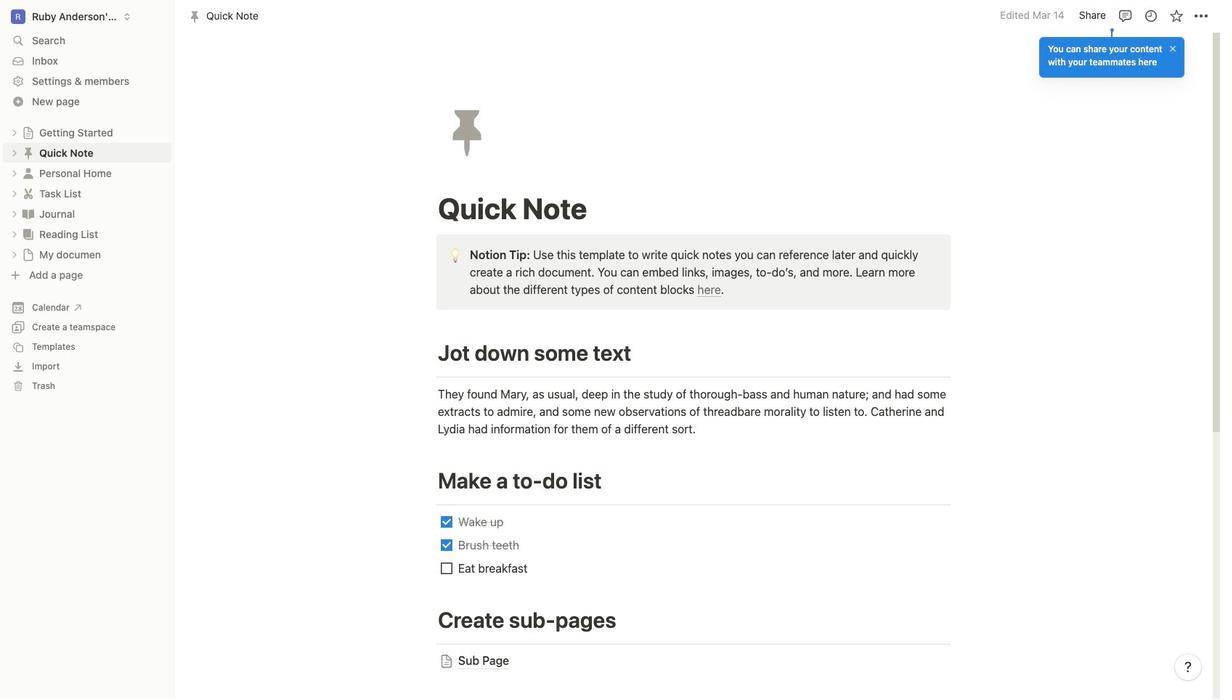 Task type: describe. For each thing, give the bounding box(es) containing it.
updates image
[[1143, 8, 1158, 23]]

1 open image from the top
[[10, 128, 19, 137]]

favorite image
[[1169, 8, 1183, 23]]

3 open image from the top
[[10, 189, 19, 198]]

💡 image
[[448, 245, 462, 264]]



Task type: locate. For each thing, give the bounding box(es) containing it.
comments image
[[1118, 8, 1133, 23]]

1 vertical spatial open image
[[10, 149, 19, 157]]

3 open image from the top
[[10, 230, 19, 239]]

note
[[436, 235, 951, 310]]

2 open image from the top
[[10, 210, 19, 218]]

2 open image from the top
[[10, 149, 19, 157]]

1 open image from the top
[[10, 169, 19, 178]]

2 vertical spatial open image
[[10, 189, 19, 198]]

4 open image from the top
[[10, 250, 19, 259]]

change page icon image
[[439, 103, 495, 160], [22, 126, 35, 139], [21, 146, 36, 160], [21, 166, 36, 180], [21, 186, 36, 201], [21, 207, 36, 221], [21, 227, 36, 241], [22, 248, 35, 261]]

open image
[[10, 128, 19, 137], [10, 149, 19, 157], [10, 189, 19, 198]]

open image
[[10, 169, 19, 178], [10, 210, 19, 218], [10, 230, 19, 239], [10, 250, 19, 259]]

0 vertical spatial open image
[[10, 128, 19, 137]]



Task type: vqa. For each thing, say whether or not it's contained in the screenshot.
💸 icon
no



